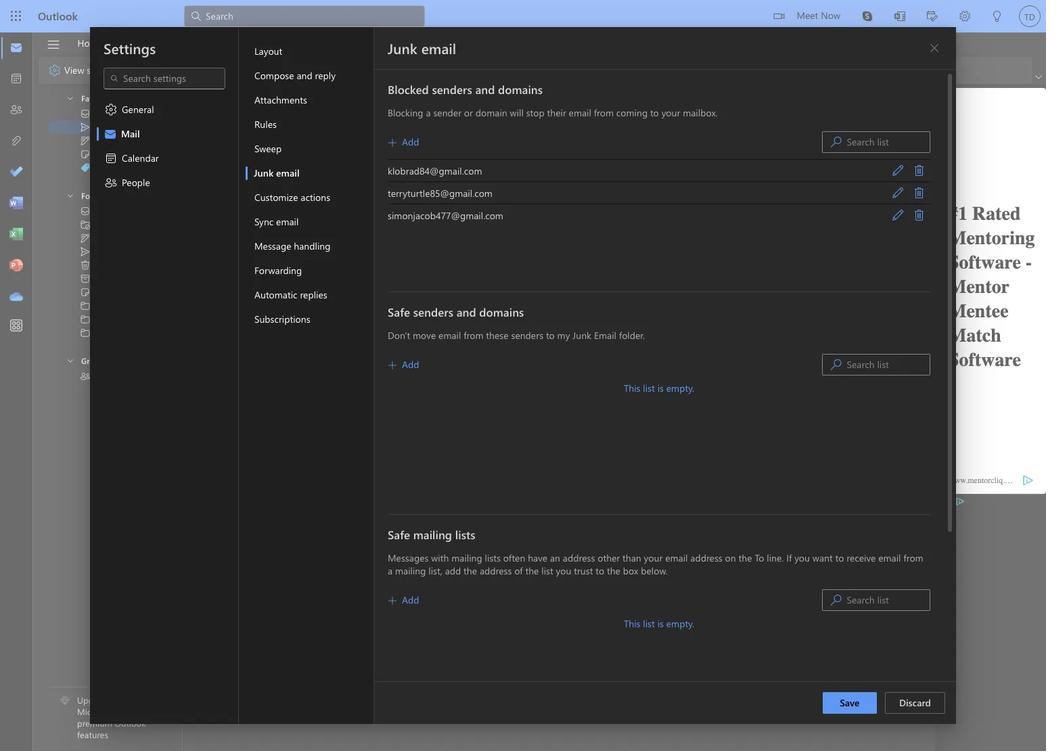 Task type: describe. For each thing, give the bounding box(es) containing it.
junececi7@gmail.com
[[215, 257, 294, 268]]

Search settings search field
[[119, 72, 211, 85]]

layout
[[255, 45, 282, 58]]

0 horizontal spatial address
[[480, 565, 512, 577]]

1:05
[[736, 173, 750, 183]]

drafts for sent
[[96, 135, 118, 146]]

thanks,
[[542, 223, 569, 234]]

search list field for safe senders and domains
[[847, 355, 930, 374]]

sync email
[[255, 215, 299, 228]]

create new folder
[[96, 341, 159, 352]]

messages with mailing lists often have an address other than your email address on the to line. if you want to receive email from a mailing list, add the address of the list you trust to the box below.
[[388, 552, 924, 577]]

1  from the top
[[80, 149, 91, 160]]

you have to see this email...
[[485, 156, 583, 167]]

 heading
[[215, 92, 289, 114]]

tree item containing 
[[49, 272, 170, 286]]

 for 
[[80, 135, 91, 146]]

9 tree item from the top
[[49, 245, 170, 259]]


[[80, 162, 91, 173]]

blocked senders and domains
[[388, 82, 543, 97]]

 inside  groups 
[[66, 357, 74, 365]]

about
[[528, 173, 549, 183]]

 button for simonjacob477@gmail.com
[[909, 204, 931, 226]]

with down the going
[[485, 558, 503, 571]]

rubyanndersson@gmail.com for 
[[215, 173, 318, 183]]

365
[[116, 706, 131, 718]]

fw: for fw: no
[[452, 156, 464, 167]]

layout group
[[218, 57, 351, 81]]

favorite
[[113, 176, 140, 187]]

excel image
[[9, 228, 23, 242]]

mailing up scan
[[413, 527, 452, 542]]

code
[[462, 558, 482, 571]]

0 vertical spatial email...
[[558, 156, 583, 167]]

no means no ruby thanks, test
[[471, 223, 585, 234]]

4 tree item from the top
[[49, 148, 170, 161]]

sunny side
[[215, 139, 255, 150]]

 button for klobrad84@gmail.com
[[909, 160, 931, 181]]

 button inside groups tree item
[[54, 353, 80, 368]]

email right sync
[[276, 215, 299, 228]]

subscriptions
[[255, 313, 310, 326]]

1 tree item from the top
[[49, 107, 170, 120]]

you're going places. take outlook with you for free. scan the qr code with your phone camera to download outlook mobile
[[408, 538, 710, 571]]

domain
[[476, 106, 507, 119]]

outlook banner
[[0, 0, 1046, 32]]

download
[[600, 558, 642, 571]]

the right often
[[526, 565, 539, 577]]

premium features image
[[60, 697, 70, 706]]

a inside 'messages with mailing lists often have an address other than your email address on the to line. if you want to receive email from a mailing list, add the address of the list you trust to the box below.'
[[388, 565, 393, 577]]

archive
[[96, 273, 122, 284]]

0 vertical spatial have
[[500, 156, 517, 167]]

tree item containing 
[[49, 161, 170, 175]]

 for simonjacob477@gmail.com
[[914, 210, 925, 221]]

sent inside  inbox  junk email  drafts  sent items  deleted items  archive  notes   
[[96, 246, 112, 257]]

mail image
[[9, 41, 23, 55]]

deleted
[[96, 260, 124, 271]]

 for terryturtle85@gmail.com
[[893, 187, 904, 198]]

kendallparks02@gmail.com
[[215, 190, 314, 200]]

safe for safe mailing lists
[[388, 527, 410, 542]]

meet now
[[797, 9, 841, 22]]

pm for ruby! sorry about that email...
[[752, 173, 763, 183]]

compose and reply button
[[246, 64, 374, 88]]

of inside 'messages with mailing lists often have an address other than your email address on the to line. if you want to receive email from a mailing list, add the address of the list you trust to the box below.'
[[515, 565, 523, 577]]

save button
[[823, 692, 877, 714]]

favorites tree item
[[49, 90, 170, 107]]

take
[[536, 538, 555, 551]]

empty. for safe mailing lists
[[667, 617, 695, 630]]

to right the trust
[[596, 565, 605, 577]]

this list is empty. for safe mailing lists
[[624, 617, 695, 630]]

mailbox.
[[683, 106, 718, 119]]

create
[[96, 341, 119, 352]]

mail
[[121, 127, 140, 140]]

1 horizontal spatial address
[[563, 552, 595, 565]]

upgrade
[[77, 695, 111, 706]]

add for safe mailing lists
[[402, 594, 419, 606]]

tree item containing 
[[49, 218, 170, 231]]

move
[[413, 329, 436, 342]]

email up blocked senders and domains in the top of the page
[[421, 39, 456, 58]]

email inside blocked senders and domains element
[[569, 106, 592, 119]]

items inside  inbox  sent items  drafts
[[115, 122, 135, 133]]

1 vertical spatial have
[[499, 190, 516, 200]]

coming
[[617, 106, 648, 119]]

automatic replies button
[[246, 283, 374, 307]]

items up deleted
[[114, 246, 134, 257]]


[[271, 96, 285, 110]]

 for  general
[[104, 103, 118, 116]]

 button for klobrad84@gmail.com
[[887, 160, 909, 181]]

2 horizontal spatial address
[[691, 552, 723, 565]]

icanread453@gmail.com
[[215, 206, 304, 217]]

for
[[635, 538, 648, 551]]

folders
[[81, 190, 108, 201]]

search list field for safe mailing lists
[[847, 591, 930, 610]]

going
[[477, 538, 502, 551]]

 button for folders
[[54, 187, 80, 203]]

senders for blocked
[[432, 82, 472, 97]]

my
[[557, 329, 570, 342]]

groups tree item
[[49, 353, 170, 370]]

more apps image
[[9, 319, 23, 333]]

mailing left 'list,'
[[395, 565, 426, 577]]

sync email button
[[246, 210, 374, 234]]

email inside safe senders and domains element
[[594, 329, 617, 342]]

and for blocked senders and domains
[[475, 82, 495, 97]]

automatic replies
[[255, 288, 327, 301]]

your inside "you're going places. take outlook with you for free. scan the qr code with your phone camera to download outlook mobile"
[[505, 558, 524, 571]]

 favorites
[[66, 92, 114, 103]]

discard
[[899, 697, 931, 709]]

learn
[[466, 206, 486, 217]]

add for safe senders and domains
[[402, 358, 419, 371]]

folders tree item
[[49, 187, 170, 204]]

you inside "you're going places. take outlook with you for free. scan the qr code with your phone camera to download outlook mobile"
[[617, 538, 633, 551]]

their
[[547, 106, 566, 119]]

empty. for safe senders and domains
[[667, 382, 695, 395]]

blocking
[[388, 106, 423, 119]]

home
[[77, 36, 103, 49]]

to inside message list no items selected list box
[[519, 156, 527, 167]]

to inside "you're going places. take outlook with you for free. scan the qr code with your phone camera to download outlook mobile"
[[589, 558, 598, 571]]

attachments button
[[246, 88, 374, 112]]

 for klobrad84@gmail.com
[[893, 165, 904, 176]]

outlook down free.
[[644, 558, 678, 571]]

1:08 pm
[[736, 156, 763, 167]]

want
[[813, 552, 833, 565]]

microsoft inside the upgrade to microsoft 365 with premium outlook features
[[77, 706, 114, 718]]

list for safe senders and domains
[[643, 382, 655, 395]]

view inside button
[[124, 36, 144, 49]]

list inside 'messages with mailing lists often have an address other than your email address on the to line. if you want to receive email from a mailing list, add the address of the list you trust to the box below.'
[[542, 565, 553, 577]]

 button for simonjacob477@gmail.com
[[887, 204, 909, 226]]

junk inside  inbox  junk email  drafts  sent items  deleted items  archive  notes   
[[96, 219, 112, 230]]

 for  inbox  junk email  drafts  sent items  deleted items  archive  notes   
[[80, 206, 91, 217]]

sunnyupside33@gmail.com
[[215, 156, 314, 167]]

list,
[[429, 565, 443, 577]]

 for safe senders and domains
[[831, 359, 842, 370]]

sweep
[[255, 142, 282, 155]]

sender
[[433, 106, 462, 119]]

list for safe mailing lists
[[643, 617, 655, 630]]

onedrive image
[[9, 290, 23, 304]]

forwarding button
[[246, 259, 374, 283]]

the inside "you're going places. take outlook with you for free. scan the qr code with your phone camera to download outlook mobile"
[[430, 558, 444, 571]]

 button
[[924, 37, 946, 59]]

junk email button
[[246, 161, 374, 185]]

inbox for sent
[[96, 108, 116, 119]]

favorites
[[81, 92, 114, 103]]

below.
[[641, 565, 668, 577]]

terryturtle85@gmail.com
[[388, 186, 493, 199]]

 button for terryturtle85@gmail.com
[[887, 182, 909, 204]]

simonjacob477@gmail.com
[[388, 209, 504, 222]]

drafts for junk
[[96, 233, 118, 244]]

lists inside 'messages with mailing lists often have an address other than your email address on the to line. if you want to receive email from a mailing list, add the address of the list you trust to the box below.'
[[485, 552, 501, 565]]

features
[[77, 729, 108, 741]]

email up the customize actions
[[276, 167, 300, 179]]

tree containing 
[[49, 204, 170, 353]]

kendall
[[452, 190, 478, 200]]

people
[[122, 176, 150, 189]]


[[46, 38, 61, 52]]

your inside message list no items selected list box
[[533, 206, 549, 217]]

account
[[587, 206, 615, 217]]

email down free.
[[665, 552, 688, 565]]

junk inside safe senders and domains element
[[573, 329, 592, 342]]

blue
[[96, 162, 112, 173]]

 inside  inbox  sent items  drafts
[[80, 122, 91, 133]]

1  from the top
[[80, 301, 91, 311]]

jam
[[524, 190, 538, 200]]

 for safe mailing lists
[[831, 595, 842, 606]]

klobrad84@gmail.com
[[388, 164, 482, 177]]


[[80, 273, 91, 284]]

rubyanndersson@gmail.com for 
[[215, 223, 318, 234]]

sunny
[[215, 139, 237, 150]]

camera
[[556, 558, 586, 571]]

1 horizontal spatial a
[[426, 106, 431, 119]]

now
[[821, 9, 841, 22]]

fw: for fw: learn the perks of your microsoft account
[[452, 206, 464, 217]]

customize
[[255, 191, 298, 204]]

these
[[486, 329, 509, 342]]

of inside message list no items selected list box
[[523, 206, 530, 217]]

fw: no
[[452, 156, 477, 167]]

 view settings
[[48, 63, 120, 77]]

if
[[787, 552, 792, 565]]

a inside list box
[[518, 190, 522, 200]]

safe senders and domains element
[[388, 329, 931, 497]]

the left to
[[739, 552, 752, 565]]

blocking a sender or domain will stop their email from coming to your mailbox.
[[388, 106, 718, 119]]

reply
[[315, 69, 336, 82]]

powerpoint image
[[9, 259, 23, 273]]

 for favorites
[[66, 94, 74, 102]]

sorry
[[507, 173, 526, 183]]

 inbox  sent items  drafts
[[80, 108, 135, 146]]

2 horizontal spatial you
[[795, 552, 810, 565]]

this for safe senders and domains
[[624, 382, 641, 395]]

compose
[[255, 69, 294, 82]]

8 tree item from the top
[[49, 231, 170, 245]]

application containing settings
[[0, 0, 1046, 751]]

items inside sent items 
[[245, 97, 265, 108]]

will
[[510, 106, 524, 119]]



Task type: locate. For each thing, give the bounding box(es) containing it.
2 vertical spatial  button
[[54, 353, 80, 368]]

 down  favorites
[[80, 108, 91, 119]]

re: no
[[452, 173, 476, 183]]

the inside message list no items selected list box
[[488, 206, 499, 217]]

2 vertical spatial sent
[[96, 246, 112, 257]]

 down messages
[[389, 597, 397, 605]]

your down places.
[[505, 558, 524, 571]]

0 vertical spatial rubyanndersson@gmail.com
[[215, 173, 318, 183]]

 left the 
[[80, 122, 91, 133]]

drafts up  notes
[[96, 135, 118, 146]]

safe for safe senders and domains
[[388, 305, 410, 319]]

3  from the top
[[831, 595, 842, 606]]

1 vertical spatial fw:
[[452, 206, 464, 217]]

2  from the top
[[831, 359, 842, 370]]

 button
[[267, 92, 289, 114]]

1  from the top
[[389, 139, 397, 147]]

sent inside sent items 
[[226, 97, 242, 108]]

email
[[421, 39, 456, 58], [569, 106, 592, 119], [276, 167, 300, 179], [276, 215, 299, 228], [439, 329, 461, 342], [665, 552, 688, 565], [879, 552, 901, 565]]

3  from the top
[[389, 597, 397, 605]]

fw:
[[452, 156, 464, 167], [452, 206, 464, 217]]

sent up 'sunny side'
[[226, 97, 242, 108]]

inbox inside  inbox  sent items  drafts
[[96, 108, 116, 119]]

0 vertical spatial 
[[80, 301, 91, 311]]

0 vertical spatial senders
[[432, 82, 472, 97]]

1 fw: from the top
[[452, 156, 464, 167]]

save
[[840, 697, 860, 709]]

0 vertical spatial from
[[594, 106, 614, 119]]

1 vertical spatial this list is empty.
[[624, 617, 695, 630]]

view inside  view settings
[[64, 63, 84, 76]]

1  button from the top
[[887, 160, 909, 181]]

with inside 'messages with mailing lists often have an address other than your email address on the to line. if you want to receive email from a mailing list, add the address of the list you trust to the box below.'
[[431, 552, 449, 565]]

1 vertical spatial inbox
[[96, 206, 116, 217]]

no down learn
[[471, 223, 482, 234]]

2 vertical spatial 
[[66, 357, 74, 365]]

 button left groups
[[54, 353, 80, 368]]

0 horizontal spatial a
[[388, 565, 393, 577]]

junk email inside tab panel
[[388, 39, 456, 58]]

domains up these
[[479, 305, 524, 319]]

 inside  favorites
[[66, 94, 74, 102]]

 up 
[[80, 246, 91, 257]]

 for simonjacob477@gmail.com
[[893, 210, 904, 221]]

0 horizontal spatial you
[[556, 565, 572, 577]]

drafts inside  inbox  sent items  drafts
[[96, 135, 118, 146]]

safe mailing lists element
[[388, 552, 931, 732]]

0 vertical spatial  add
[[389, 135, 419, 148]]

and up don't move email from these senders to my junk email folder.
[[457, 305, 476, 319]]

 inbox  junk email  drafts  sent items  deleted items  archive  notes   
[[80, 206, 146, 338]]

1 safe from the top
[[388, 305, 410, 319]]

view
[[124, 36, 144, 49], [64, 63, 84, 76]]

microsoft inside message list no items selected list box
[[551, 206, 585, 217]]

 up  notes
[[80, 135, 91, 146]]

1  from the top
[[80, 135, 91, 146]]

2 vertical spatial 
[[893, 210, 904, 221]]

0 vertical spatial email
[[114, 219, 134, 230]]

1 vertical spatial tree
[[49, 204, 170, 353]]

new
[[121, 341, 136, 352]]

with right 365
[[133, 706, 149, 718]]

list
[[643, 382, 655, 395], [542, 565, 553, 577], [643, 617, 655, 630]]

email right "their"
[[569, 106, 592, 119]]

1 vertical spatial of
[[515, 565, 523, 577]]

lists down the going
[[485, 552, 501, 565]]

 left favorites
[[66, 94, 74, 102]]

have inside 'messages with mailing lists often have an address other than your email address on the to line. if you want to receive email from a mailing list, add the address of the list you trust to the box below.'
[[528, 552, 548, 565]]

 for  view settings
[[48, 64, 62, 77]]

domains for blocked senders and domains
[[498, 82, 543, 97]]

1  add from the top
[[389, 135, 419, 148]]

2 vertical spatial 
[[80, 328, 91, 338]]

2 vertical spatial have
[[528, 552, 548, 565]]

0 vertical spatial 
[[80, 108, 91, 119]]

Search list field
[[847, 133, 930, 152], [847, 355, 930, 374], [847, 591, 930, 610]]

1:08
[[736, 156, 750, 167]]

0 vertical spatial inbox
[[96, 108, 116, 119]]

 add for safe mailing lists
[[389, 594, 419, 606]]

is inside safe senders and domains element
[[658, 382, 664, 395]]

handling
[[294, 240, 331, 252]]

2 tree item from the top
[[49, 120, 170, 134]]

folder
[[138, 341, 159, 352]]

2 notes from the top
[[96, 287, 117, 298]]

message
[[255, 240, 291, 252]]

2  from the top
[[80, 206, 91, 217]]

1  from the top
[[914, 165, 925, 176]]

add inside safe senders and domains element
[[402, 358, 419, 371]]

no down simonjacob477@gmail.com
[[452, 223, 463, 234]]

to do image
[[9, 166, 23, 179]]

outlook inside banner
[[38, 9, 78, 23]]

domains for safe senders and domains
[[479, 305, 524, 319]]

0 vertical spatial 
[[104, 176, 118, 190]]

2 search list field from the top
[[847, 355, 930, 374]]

re:
[[452, 173, 463, 183]]


[[893, 165, 904, 176], [893, 187, 904, 198], [893, 210, 904, 221]]

junk email up blocked at the left of the page
[[388, 39, 456, 58]]

microsoft up "test" in the right of the page
[[551, 206, 585, 217]]

receive
[[847, 552, 876, 565]]

ruby
[[521, 223, 540, 234]]

 button inside 'favorites' tree item
[[54, 90, 80, 105]]

1  button from the top
[[54, 90, 80, 105]]

the right add
[[464, 565, 477, 577]]

drafts inside  inbox  junk email  drafts  sent items  deleted items  archive  notes   
[[96, 233, 118, 244]]

calendar
[[122, 152, 159, 164]]

your down sesh
[[533, 206, 549, 217]]

to inside safe senders and domains element
[[546, 329, 555, 342]]

1:05 pm
[[736, 173, 763, 183]]


[[80, 301, 91, 311], [80, 314, 91, 325], [80, 328, 91, 338]]

1 vertical spatial 
[[80, 206, 91, 217]]

 button
[[40, 33, 67, 56]]

 inside safe mailing lists element
[[831, 595, 842, 606]]

domains up will
[[498, 82, 543, 97]]

pm for you have to see this email...
[[752, 156, 763, 167]]

you left the trust
[[556, 565, 572, 577]]

3  from the top
[[914, 210, 925, 221]]

junk inside button
[[254, 167, 274, 179]]

of left 'phone'
[[515, 565, 523, 577]]

10 tree item from the top
[[49, 259, 170, 272]]

0 vertical spatial safe
[[388, 305, 410, 319]]

2 safe from the top
[[388, 527, 410, 542]]

1 horizontal spatial 
[[104, 176, 118, 190]]

from
[[594, 106, 614, 119], [464, 329, 484, 342], [904, 552, 924, 565]]

1 vertical spatial this
[[624, 617, 641, 630]]

 inside settings tab list
[[104, 176, 118, 190]]

2 vertical spatial from
[[904, 552, 924, 565]]

0 horizontal spatial lists
[[455, 527, 475, 542]]

list inside safe senders and domains element
[[643, 382, 655, 395]]


[[80, 219, 91, 230]]

3 search list field from the top
[[847, 591, 930, 610]]

 inside  inbox  junk email  drafts  sent items  deleted items  archive  notes   
[[80, 233, 91, 244]]

1 horizontal spatial view
[[124, 36, 144, 49]]

 button left favorites
[[54, 90, 80, 105]]

upgrade to microsoft 365 with premium outlook features
[[77, 695, 149, 741]]

notes down archive
[[96, 287, 117, 298]]

2  from the top
[[80, 287, 91, 298]]

to right upgrade on the bottom of the page
[[113, 695, 121, 706]]

 inside blocked senders and domains element
[[389, 139, 397, 147]]

1  from the top
[[66, 94, 74, 102]]

1 horizontal spatial junk email
[[388, 39, 456, 58]]

1 this from the top
[[624, 382, 641, 395]]

3 tree item from the top
[[49, 134, 170, 148]]

customize actions button
[[246, 185, 374, 210]]

no up re: no
[[466, 156, 477, 167]]

 inside  view settings
[[48, 64, 62, 77]]

2 vertical spatial 
[[914, 210, 925, 221]]

3  from the top
[[66, 357, 74, 365]]

0 vertical spatial  button
[[887, 160, 909, 181]]

a left scan
[[388, 565, 393, 577]]

blocked
[[388, 82, 429, 97]]

inbox inside  inbox  junk email  drafts  sent items  deleted items  archive  notes   
[[96, 206, 116, 217]]

 inside safe senders and domains element
[[389, 361, 397, 370]]

1 horizontal spatial you
[[617, 538, 633, 551]]

2  add from the top
[[389, 358, 419, 371]]

1 vertical spatial 
[[104, 103, 118, 116]]

1  from the top
[[831, 137, 842, 148]]

with right scan
[[431, 552, 449, 565]]

0 vertical spatial lists
[[455, 527, 475, 542]]

3  from the top
[[80, 328, 91, 338]]

application
[[0, 0, 1046, 751]]

1 vertical spatial list
[[542, 565, 553, 577]]

1 inbox from the top
[[96, 108, 116, 119]]

1 vertical spatial sent
[[96, 122, 113, 133]]

items left ''
[[245, 97, 265, 108]]

 left folders
[[66, 192, 74, 200]]

add for blocked senders and domains
[[402, 135, 419, 148]]

 for  inbox  sent items  drafts
[[80, 108, 91, 119]]

0 vertical spatial 
[[80, 122, 91, 133]]

free.
[[650, 538, 669, 551]]

have up perks
[[499, 190, 516, 200]]

rubyanndersson@gmail.com up junececi7@gmail.com
[[215, 240, 318, 251]]


[[66, 94, 74, 102], [66, 192, 74, 200], [66, 357, 74, 365]]

notes up blue in the top left of the page
[[96, 149, 117, 160]]

search list field inside safe mailing lists element
[[847, 591, 930, 610]]

 inside  inbox  sent items  drafts
[[80, 108, 91, 119]]

2 vertical spatial  button
[[887, 204, 909, 226]]

0 vertical spatial microsoft
[[551, 206, 585, 217]]

blocked senders and domains element
[[388, 106, 931, 274]]

left-rail-appbar navigation
[[3, 32, 30, 313]]

to left my at the right of the page
[[546, 329, 555, 342]]

address
[[563, 552, 595, 565], [691, 552, 723, 565], [480, 565, 512, 577]]

word image
[[9, 197, 23, 211]]

this inside safe mailing lists element
[[624, 617, 641, 630]]

don't
[[388, 329, 410, 342]]

1 vertical spatial 
[[80, 246, 91, 257]]

pm right the 1:05
[[752, 173, 763, 183]]

0 vertical spatial a
[[426, 106, 431, 119]]

5 tree item from the top
[[49, 161, 170, 175]]

 left groups
[[66, 357, 74, 365]]

11 tree item from the top
[[49, 272, 170, 286]]

 for blocked senders and domains
[[831, 137, 842, 148]]

0 vertical spatial 
[[80, 135, 91, 146]]

settings heading
[[104, 39, 156, 58]]

2 this from the top
[[624, 617, 641, 630]]


[[831, 137, 842, 148], [831, 359, 842, 370], [831, 595, 842, 606]]

2 this list is empty. from the top
[[624, 617, 695, 630]]

dialog containing settings
[[0, 0, 1046, 751]]

search list field for blocked senders and domains
[[847, 133, 930, 152]]

1 vertical spatial is
[[658, 617, 664, 630]]

1  from the top
[[893, 165, 904, 176]]

0 vertical spatial list
[[643, 382, 655, 395]]

empty. inside safe mailing lists element
[[667, 617, 695, 630]]

phone
[[526, 558, 553, 571]]

1 vertical spatial 
[[914, 187, 925, 198]]

senders right these
[[511, 329, 544, 342]]

1 empty. from the top
[[667, 382, 695, 395]]

add
[[445, 565, 461, 577]]

2  from the top
[[80, 314, 91, 325]]

meet
[[797, 9, 819, 22]]

document containing settings
[[0, 0, 1046, 751]]

your inside 'messages with mailing lists often have an address other than your email address on the to line. if you want to receive email from a mailing list, add the address of the list you trust to the box below.'
[[644, 552, 663, 565]]

empty. inside safe senders and domains element
[[667, 382, 695, 395]]

 add inside blocked senders and domains element
[[389, 135, 419, 148]]

and
[[297, 69, 313, 82], [475, 82, 495, 97], [457, 305, 476, 319]]

tree item containing 
[[49, 259, 170, 272]]

1 notes from the top
[[96, 149, 117, 160]]

2 vertical spatial a
[[388, 565, 393, 577]]

home button
[[67, 32, 113, 53]]

1 pm from the top
[[752, 156, 763, 167]]


[[80, 149, 91, 160], [80, 287, 91, 298]]

email down safe senders and domains
[[439, 329, 461, 342]]

1 rubyanndersson@gmail.com from the top
[[215, 173, 318, 183]]

0 horizontal spatial view
[[64, 63, 84, 76]]

0 vertical spatial sent
[[226, 97, 242, 108]]

 for klobrad84@gmail.com
[[914, 165, 925, 176]]

replies
[[300, 288, 327, 301]]

 inside  inbox  junk email  drafts  sent items  deleted items  archive  notes   
[[80, 287, 91, 298]]

1 vertical spatial from
[[464, 329, 484, 342]]

tree containing favorites
[[49, 85, 170, 188]]

 up 
[[80, 149, 91, 160]]

0 vertical spatial 
[[831, 137, 842, 148]]

and left reply
[[297, 69, 313, 82]]

outlook inside the upgrade to microsoft 365 with premium outlook features
[[115, 718, 146, 729]]

junk
[[388, 39, 418, 58], [254, 167, 274, 179], [96, 219, 112, 230], [573, 329, 592, 342]]

add inside safe mailing lists element
[[402, 594, 419, 606]]

 inside blocked senders and domains element
[[831, 137, 842, 148]]

from left these
[[464, 329, 484, 342]]

document
[[0, 0, 1046, 751]]

list down folder.
[[643, 382, 655, 395]]

2 vertical spatial  button
[[909, 204, 931, 226]]


[[929, 43, 940, 53]]

 folders
[[66, 190, 108, 201]]

2 inbox from the top
[[96, 206, 116, 217]]

 inside  inbox  junk email  drafts  sent items  deleted items  archive  notes   
[[80, 206, 91, 217]]

1 horizontal spatial 
[[104, 103, 118, 116]]

with inside the upgrade to microsoft 365 with premium outlook features
[[133, 706, 149, 718]]

1  button from the top
[[909, 160, 931, 181]]

1  from the top
[[80, 108, 91, 119]]

discard button
[[885, 692, 946, 714]]

0 vertical spatial empty.
[[667, 382, 695, 395]]

people image
[[9, 104, 23, 117]]

no right re:
[[465, 173, 476, 183]]

1 vertical spatial empty.
[[667, 617, 695, 630]]

2  from the top
[[893, 187, 904, 198]]

1  from the top
[[80, 122, 91, 133]]

search list field inside safe senders and domains element
[[847, 355, 930, 374]]

 inside safe senders and domains element
[[831, 359, 842, 370]]

your left mailbox.
[[662, 106, 681, 119]]

lists left the going
[[455, 527, 475, 542]]

tree item
[[49, 107, 170, 120], [49, 120, 170, 134], [49, 134, 170, 148], [49, 148, 170, 161], [49, 161, 170, 175], [49, 204, 170, 218], [49, 218, 170, 231], [49, 231, 170, 245], [49, 245, 170, 259], [49, 259, 170, 272], [49, 272, 170, 286], [49, 286, 170, 299]]

with
[[595, 538, 614, 551], [431, 552, 449, 565], [485, 558, 503, 571], [133, 706, 149, 718]]

create new folder tree item
[[49, 340, 170, 353]]

1 vertical spatial 
[[831, 359, 842, 370]]

have down take
[[528, 552, 548, 565]]

 add for safe senders and domains
[[389, 358, 419, 371]]

of
[[523, 206, 530, 217], [515, 565, 523, 577]]

you
[[485, 156, 498, 167]]

and for safe senders and domains
[[457, 305, 476, 319]]

tab list
[[67, 32, 195, 53]]

inbox
[[96, 108, 116, 119], [96, 206, 116, 217]]

have right the you at the top of page
[[500, 156, 517, 167]]

message list no items selected list box
[[184, 136, 921, 322]]

2  from the top
[[914, 187, 925, 198]]

junk email inside button
[[254, 167, 300, 179]]

 inside settings tab list
[[104, 103, 118, 116]]

 inside safe mailing lists element
[[389, 597, 397, 605]]

this down folder.
[[624, 382, 641, 395]]

items right deleted
[[126, 260, 146, 271]]

microsoft up "features"
[[77, 706, 114, 718]]

to inside blocked senders and domains element
[[650, 106, 659, 119]]

1 vertical spatial  button
[[887, 182, 909, 204]]

junk email tab panel
[[374, 27, 956, 751]]

 inside  inbox  junk email  drafts  sent items  deleted items  archive  notes   
[[80, 246, 91, 257]]

6 tree item from the top
[[49, 204, 170, 218]]

files image
[[9, 135, 23, 148]]

mailing down you're
[[452, 552, 482, 565]]

and up domain
[[475, 82, 495, 97]]

your inside blocked senders and domains element
[[662, 106, 681, 119]]

3  button from the top
[[54, 353, 80, 368]]

list left camera at the bottom right of page
[[542, 565, 553, 577]]

sync
[[255, 215, 274, 228]]

means
[[484, 223, 508, 234]]

2  from the top
[[80, 233, 91, 244]]

rules
[[255, 118, 277, 131]]

with up the 'other'
[[595, 538, 614, 551]]

search list field inside blocked senders and domains element
[[847, 133, 930, 152]]

email... up that
[[558, 156, 583, 167]]

safe up don't
[[388, 305, 410, 319]]

on
[[725, 552, 736, 565]]

0 vertical spatial fw:
[[452, 156, 464, 167]]

 down the blocking
[[389, 139, 397, 147]]

1 horizontal spatial microsoft
[[551, 206, 585, 217]]

2 vertical spatial 
[[389, 597, 397, 605]]

0 horizontal spatial 
[[48, 64, 62, 77]]


[[104, 152, 118, 165]]

test
[[571, 223, 585, 234]]

sent items 
[[226, 96, 285, 110]]

0 vertical spatial 
[[48, 64, 62, 77]]

this for safe mailing lists
[[624, 617, 641, 630]]

this list is empty. inside safe senders and domains element
[[624, 382, 695, 395]]

add down blue in the top left of the page
[[96, 176, 111, 187]]

2 vertical spatial  add
[[389, 594, 419, 606]]

0 vertical spatial this list is empty.
[[624, 382, 695, 395]]

fw: left learn
[[452, 206, 464, 217]]

1 vertical spatial a
[[518, 190, 522, 200]]

email inside  inbox  junk email  drafts  sent items  deleted items  archive  notes   
[[114, 219, 134, 230]]

2 is from the top
[[658, 617, 664, 630]]

0 vertical spatial  button
[[909, 160, 931, 181]]

a left "sender" on the left top
[[426, 106, 431, 119]]

junk email up customize
[[254, 167, 300, 179]]

2 vertical spatial senders
[[511, 329, 544, 342]]

 down groups
[[80, 371, 91, 382]]

notes inside  inbox  junk email  drafts  sent items  deleted items  archive  notes   
[[96, 287, 117, 298]]

add down the blocking
[[402, 135, 419, 148]]

3  button from the top
[[887, 204, 909, 226]]

 inside  folders
[[66, 192, 74, 200]]

tree
[[49, 85, 170, 188], [49, 204, 170, 353]]

outlook up  button
[[38, 9, 78, 23]]

 button
[[909, 160, 931, 181], [909, 182, 931, 204], [909, 204, 931, 226]]

dialog
[[0, 0, 1046, 751]]

often
[[503, 552, 525, 565]]

other
[[598, 552, 620, 565]]

2 empty. from the top
[[667, 617, 695, 630]]

to right want
[[836, 552, 844, 565]]

fw: learn the perks of your microsoft account
[[452, 206, 615, 217]]

2 tree from the top
[[49, 204, 170, 353]]

settings tab list
[[90, 27, 239, 724]]

 inside  groups 
[[80, 371, 91, 382]]

2 vertical spatial rubyanndersson@gmail.com
[[215, 240, 318, 251]]

 add down don't
[[389, 358, 419, 371]]

1 vertical spatial rubyanndersson@gmail.com
[[215, 223, 318, 234]]

 button for terryturtle85@gmail.com
[[909, 182, 931, 204]]

from inside blocked senders and domains element
[[594, 106, 614, 119]]


[[104, 127, 117, 141]]

an
[[550, 552, 560, 565]]

rubyanndersson@gmail.com down icanread453@gmail.com
[[215, 223, 318, 234]]

pm
[[752, 156, 763, 167], [752, 173, 763, 183]]


[[426, 173, 437, 183]]

1 tree from the top
[[49, 85, 170, 188]]

mailing
[[413, 527, 452, 542], [452, 552, 482, 565], [395, 565, 426, 577]]

calendar image
[[9, 72, 23, 86]]

1 vertical spatial domains
[[479, 305, 524, 319]]

a left jam
[[518, 190, 522, 200]]

 button inside "folders" tree item
[[54, 187, 80, 203]]

this down box
[[624, 617, 641, 630]]

to
[[755, 552, 765, 565]]

list down below.
[[643, 617, 655, 630]]

 general
[[104, 103, 154, 116]]

 add down the blocking
[[389, 135, 419, 148]]

3  add from the top
[[389, 594, 419, 606]]

outlook up camera at the bottom right of page
[[558, 538, 593, 551]]

and inside the 'compose and reply' button
[[297, 69, 313, 82]]

2  button from the top
[[909, 182, 931, 204]]

address down the going
[[480, 565, 512, 577]]


[[80, 260, 91, 271]]

 add inside safe senders and domains element
[[389, 358, 419, 371]]

0 horizontal spatial microsoft
[[77, 706, 114, 718]]

to left see
[[519, 156, 527, 167]]

mobile
[[681, 558, 710, 571]]

ruby! sorry about that email...
[[484, 173, 592, 183]]

 inside  inbox  sent items  drafts
[[80, 135, 91, 146]]

7 tree item from the top
[[49, 218, 170, 231]]

from inside safe senders and domains element
[[464, 329, 484, 342]]

3 rubyanndersson@gmail.com from the top
[[215, 240, 318, 251]]

is for safe senders and domains
[[658, 382, 664, 395]]

12 tree item from the top
[[49, 286, 170, 299]]

0 vertical spatial junk email
[[388, 39, 456, 58]]

outlook right premium
[[115, 718, 146, 729]]

 button for favorites
[[54, 90, 80, 105]]

1 vertical spatial view
[[64, 63, 84, 76]]

 groups 
[[66, 355, 108, 382]]

view button
[[113, 32, 154, 53]]

rubyanndersson@gmail.com down sunnyupside33@gmail.com
[[215, 173, 318, 183]]

this inside safe senders and domains element
[[624, 382, 641, 395]]

settings
[[87, 63, 120, 76]]

message handling button
[[246, 234, 374, 259]]

1 horizontal spatial lists
[[485, 552, 501, 565]]

 for terryturtle85@gmail.com
[[914, 187, 925, 198]]

2 rubyanndersson@gmail.com from the top
[[215, 223, 318, 234]]

is for safe mailing lists
[[658, 617, 664, 630]]

set your advertising preferences image
[[955, 496, 966, 507]]

you up "than"
[[617, 538, 633, 551]]

junk up blocked at the left of the page
[[388, 39, 418, 58]]

 for 
[[80, 233, 91, 244]]

0 vertical spatial 
[[389, 139, 397, 147]]

 add inside safe mailing lists element
[[389, 594, 419, 606]]


[[774, 11, 785, 22]]

2  from the top
[[80, 246, 91, 257]]


[[80, 108, 91, 119], [80, 206, 91, 217]]

message list section
[[184, 87, 921, 322]]

2  button from the top
[[887, 182, 909, 204]]

add down don't
[[402, 358, 419, 371]]

messages
[[388, 552, 429, 565]]

1 vertical spatial email...
[[568, 173, 592, 183]]

1 vertical spatial 
[[80, 287, 91, 298]]

empty.
[[667, 382, 695, 395], [667, 617, 695, 630]]

fw: up re:
[[452, 156, 464, 167]]

1 vertical spatial 
[[893, 187, 904, 198]]

drafts
[[96, 135, 118, 146], [96, 233, 118, 244]]

2  from the top
[[389, 361, 397, 370]]

1 this list is empty. from the top
[[624, 382, 695, 395]]

 for safe senders and domains
[[389, 361, 397, 370]]

email right receive
[[879, 552, 901, 565]]

2 fw: from the top
[[452, 206, 464, 217]]

side
[[239, 139, 255, 150]]

see
[[529, 156, 541, 167]]

2 horizontal spatial from
[[904, 552, 924, 565]]

1 vertical spatial microsoft
[[77, 706, 114, 718]]

pm right 1:08
[[752, 156, 763, 167]]

1 vertical spatial  button
[[909, 182, 931, 204]]

email down "folders" tree item
[[114, 219, 134, 230]]

 for folders
[[66, 192, 74, 200]]

the left box
[[607, 565, 621, 577]]

inbox for junk
[[96, 206, 116, 217]]

2 pm from the top
[[752, 173, 763, 183]]

this list is empty. down below.
[[624, 617, 695, 630]]

1 search list field from the top
[[847, 133, 930, 152]]

stop
[[526, 106, 545, 119]]

notes inside tree item
[[96, 149, 117, 160]]

sent inside  inbox  sent items  drafts
[[96, 122, 113, 133]]

senders for safe
[[413, 305, 453, 319]]

2  button from the top
[[54, 187, 80, 203]]

this list is empty. inside safe mailing lists element
[[624, 617, 695, 630]]

1 vertical spatial search list field
[[847, 355, 930, 374]]

from inside 'messages with mailing lists often have an address other than your email address on the to line. if you want to receive email from a mailing list, add the address of the list you trust to the box below.'
[[904, 552, 924, 565]]

0 vertical spatial notes
[[96, 149, 117, 160]]

tab list containing home
[[67, 32, 195, 53]]

0 vertical spatial 
[[80, 149, 91, 160]]

0 vertical spatial is
[[658, 382, 664, 395]]

email inside safe senders and domains element
[[439, 329, 461, 342]]

sent left mail
[[96, 122, 113, 133]]

0 vertical spatial 
[[914, 165, 925, 176]]

 for safe mailing lists
[[389, 597, 397, 605]]

2  from the top
[[66, 192, 74, 200]]

1 vertical spatial safe
[[388, 527, 410, 542]]

attachments
[[255, 93, 307, 106]]

junk email heading
[[388, 39, 456, 58]]

ad
[[942, 497, 950, 506]]

0 vertical spatial  button
[[54, 90, 80, 105]]

1 drafts from the top
[[96, 135, 118, 146]]

or
[[464, 106, 473, 119]]

add inside the 'add favorite' tree item
[[96, 176, 111, 187]]

add favorite tree item
[[49, 175, 170, 188]]

2 drafts from the top
[[96, 233, 118, 244]]

 for blocked senders and domains
[[389, 139, 397, 147]]

notes
[[96, 149, 117, 160], [96, 287, 117, 298]]

your down free.
[[644, 552, 663, 565]]

3  from the top
[[893, 210, 904, 221]]

 add down scan
[[389, 594, 419, 606]]

1 vertical spatial 
[[66, 192, 74, 200]]

1 vertical spatial email
[[594, 329, 617, 342]]

1 vertical spatial senders
[[413, 305, 453, 319]]

1 is from the top
[[658, 382, 664, 395]]

this list is empty. down folder.
[[624, 382, 695, 395]]

to inside the upgrade to microsoft 365 with premium outlook features
[[113, 695, 121, 706]]

2 vertical spatial 
[[831, 595, 842, 606]]

3  button from the top
[[909, 204, 931, 226]]

of right perks
[[523, 206, 530, 217]]

this list is empty. for safe senders and domains
[[624, 382, 695, 395]]

1 vertical spatial 
[[80, 371, 91, 382]]

add inside blocked senders and domains element
[[402, 135, 419, 148]]

 add for blocked senders and domains
[[389, 135, 419, 148]]

1 vertical spatial lists
[[485, 552, 501, 565]]

1 vertical spatial 
[[80, 233, 91, 244]]



Task type: vqa. For each thing, say whether or not it's contained in the screenshot.


